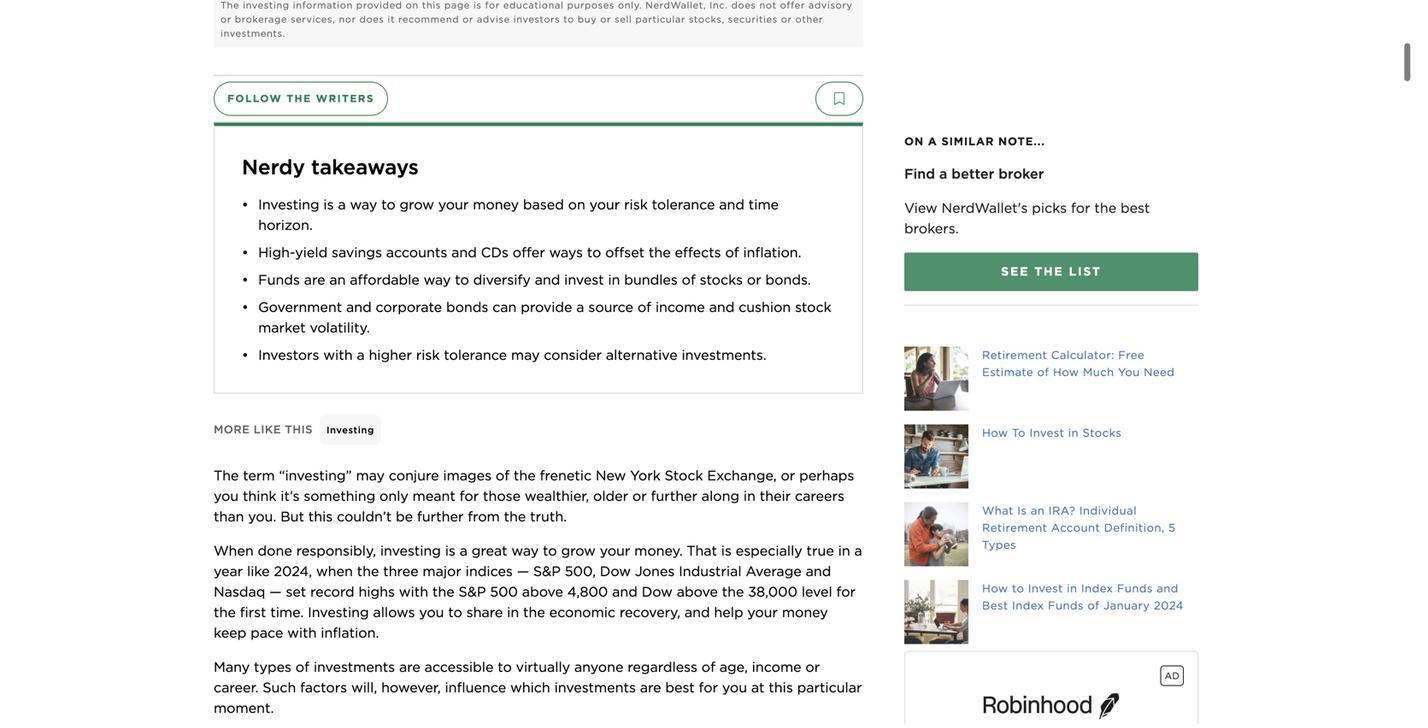 Task type: describe. For each thing, give the bounding box(es) containing it.
recommend
[[398, 14, 459, 25]]

like
[[254, 423, 281, 436]]

and up recovery,
[[612, 583, 638, 600]]

major
[[423, 563, 462, 580]]

or left brokerage
[[221, 14, 232, 25]]

or down york
[[633, 488, 647, 504]]

need
[[1144, 365, 1175, 379]]

to
[[1012, 426, 1026, 439]]

on
[[905, 135, 924, 148]]

you
[[1118, 365, 1140, 379]]

the right see at the top of page
[[1035, 264, 1064, 279]]

nerdy takeaways
[[242, 155, 419, 179]]

and up provide
[[535, 271, 560, 288]]

grow inside when done responsibly, investing is a great way to grow your money. that is especially true in a year like 2024, when the three major indices — s&p 500, dow jones industrial average and nasdaq — set record highs with the s&p 500 above 4,800 and dow above the 38,000 level for the first time. investing allows you to share in the economic recovery, and help your money keep pace with inflation.
[[561, 542, 596, 559]]

jones
[[635, 563, 675, 580]]

the up highs
[[357, 563, 379, 580]]

new
[[596, 467, 626, 484]]

1 vertical spatial way
[[424, 271, 451, 288]]

0 horizontal spatial funds
[[258, 271, 300, 288]]

500
[[490, 583, 518, 600]]

invest for to
[[1028, 582, 1063, 595]]

exchange,
[[707, 467, 777, 484]]

types
[[982, 538, 1017, 551]]

of up factors
[[296, 659, 310, 675]]

investing for investing
[[327, 424, 374, 436]]

a right "true"
[[855, 542, 862, 559]]

1 vertical spatial s&p
[[459, 583, 486, 600]]

investing inside the investing information provided on this page is for educational purposes only. nerdwallet, inc. does not offer advisory or brokerage services, nor does it recommend or advise investors to buy or sell particular stocks, securities or other investments.
[[243, 0, 290, 11]]

the down those
[[504, 508, 526, 525]]

0 horizontal spatial dow
[[600, 563, 631, 580]]

and up level
[[806, 563, 831, 580]]

and up volatility.
[[346, 299, 372, 315]]

when
[[316, 563, 353, 580]]

the left economic
[[523, 604, 545, 621]]

to right ways
[[587, 244, 601, 261]]

a right on
[[928, 135, 938, 148]]

of inside retirement calculator: free estimate of how much you need
[[1037, 365, 1050, 379]]

inflation. inside when done responsibly, investing is a great way to grow your money. that is especially true in a year like 2024, when the three major indices — s&p 500, dow jones industrial average and nasdaq — set record highs with the s&p 500 above 4,800 and dow above the 38,000 level for the first time. investing allows you to share in the economic recovery, and help your money keep pace with inflation.
[[321, 624, 379, 641]]

and left help
[[685, 604, 710, 621]]

help
[[714, 604, 743, 621]]

ira?
[[1049, 504, 1076, 517]]

you inside the term "investing" may conjure images of the frenetic new york stock exchange, or perhaps you think it's something only meant for those wealthier, older or further along in their careers than you. but this couldn't be further from the truth.
[[214, 488, 239, 504]]

or inside the many types of investments are accessible to virtually anyone regardless of age, income or career. such factors will, however, influence which investments are best for you at this particular moment.
[[806, 659, 820, 675]]

how to invest in index funds and best index funds of january 2024
[[982, 582, 1184, 612]]

on inside the investing information provided on this page is for educational purposes only. nerdwallet, inc. does not offer advisory or brokerage services, nor does it recommend or advise investors to buy or sell particular stocks, securities or other investments.
[[406, 0, 419, 11]]

0 vertical spatial are
[[304, 271, 325, 288]]

the up bundles
[[649, 244, 671, 261]]

is right 'that'
[[721, 542, 732, 559]]

inc.
[[710, 0, 728, 11]]

for inside when done responsibly, investing is a great way to grow your money. that is especially true in a year like 2024, when the three major indices — s&p 500, dow jones industrial average and nasdaq — set record highs with the s&p 500 above 4,800 and dow above the 38,000 level for the first time. investing allows you to share in the economic recovery, and help your money keep pace with inflation.
[[837, 583, 856, 600]]

level
[[802, 583, 832, 600]]

1 horizontal spatial inflation.
[[743, 244, 802, 261]]

your up offset
[[590, 196, 620, 213]]

wealthier,
[[525, 488, 589, 504]]

high-
[[258, 244, 295, 261]]

investing inside when done responsibly, investing is a great way to grow your money. that is especially true in a year like 2024, when the three major indices — s&p 500, dow jones industrial average and nasdaq — set record highs with the s&p 500 above 4,800 and dow above the 38,000 level for the first time. investing allows you to share in the economic recovery, and help your money keep pace with inflation.
[[308, 604, 369, 621]]

cushion
[[739, 299, 791, 315]]

many
[[214, 659, 250, 675]]

government
[[258, 299, 342, 315]]

government and corporate bonds can provide a source of income and cushion stock market volatility.
[[258, 299, 836, 336]]

of down effects
[[682, 271, 696, 288]]

view nerdwallet's picks for the best brokers.
[[905, 200, 1154, 237]]

0 horizontal spatial investments
[[314, 659, 395, 675]]

best inside view nerdwallet's picks for the best brokers.
[[1121, 200, 1150, 216]]

is up 'major'
[[445, 542, 456, 559]]

the down 'major'
[[432, 583, 455, 600]]

securities
[[728, 14, 778, 25]]

the up those
[[514, 467, 536, 484]]

higher
[[369, 347, 412, 363]]

educational
[[503, 0, 564, 11]]

0 vertical spatial s&p
[[533, 563, 561, 580]]

accounts
[[386, 244, 447, 261]]

similar
[[942, 135, 994, 148]]

to up bonds
[[455, 271, 469, 288]]

only
[[380, 488, 409, 504]]

careers
[[795, 488, 845, 504]]

term
[[243, 467, 275, 484]]

way inside investing is a way to grow your money based on your risk tolerance and time horizon.
[[350, 196, 377, 213]]

anyone
[[574, 659, 624, 675]]

stocks
[[1083, 426, 1122, 439]]

invest
[[564, 271, 604, 288]]

broker
[[999, 165, 1044, 182]]

a inside investing is a way to grow your money based on your risk tolerance and time horizon.
[[338, 196, 346, 213]]

alternative
[[606, 347, 678, 363]]

at
[[751, 679, 765, 696]]

something
[[304, 488, 376, 504]]

an for is
[[1031, 504, 1045, 517]]

see the list link
[[905, 253, 1199, 291]]

other
[[796, 14, 823, 25]]

account
[[1051, 521, 1101, 534]]

information
[[293, 0, 353, 11]]

calculator:
[[1051, 348, 1115, 362]]

in left stocks
[[1068, 426, 1079, 439]]

three
[[383, 563, 419, 580]]

1 horizontal spatial with
[[323, 347, 353, 363]]

for inside view nerdwallet's picks for the best brokers.
[[1071, 200, 1091, 216]]

2 horizontal spatial are
[[640, 679, 661, 696]]

1 vertical spatial index
[[1012, 599, 1044, 612]]

2 horizontal spatial funds
[[1117, 582, 1153, 595]]

the inside view nerdwallet's picks for the best brokers.
[[1095, 200, 1117, 216]]

to inside the investing information provided on this page is for educational purposes only. nerdwallet, inc. does not offer advisory or brokerage services, nor does it recommend or advise investors to buy or sell particular stocks, securities or other investments.
[[564, 14, 574, 25]]

or up their on the right of page
[[781, 467, 795, 484]]

or left the sell
[[600, 14, 611, 25]]

robinhood image
[[983, 693, 1120, 720]]

1 vertical spatial investments.
[[682, 347, 767, 363]]

for inside the term "investing" may conjure images of the frenetic new york stock exchange, or perhaps you think it's something only meant for those wealthier, older or further along in their careers than you. but this couldn't be further from the truth.
[[460, 488, 479, 504]]

view
[[905, 200, 938, 216]]

of left age,
[[702, 659, 716, 675]]

or down page
[[463, 14, 474, 25]]

for inside the many types of investments are accessible to virtually anyone regardless of age, income or career. such factors will, however, influence which investments are best for you at this particular moment.
[[699, 679, 718, 696]]

in inside the term "investing" may conjure images of the frenetic new york stock exchange, or perhaps you think it's something only meant for those wealthier, older or further along in their careers than you. but this couldn't be further from the truth.
[[744, 488, 756, 504]]

estimate
[[982, 365, 1034, 379]]

for inside the investing information provided on this page is for educational purposes only. nerdwallet, inc. does not offer advisory or brokerage services, nor does it recommend or advise investors to buy or sell particular stocks, securities or other investments.
[[485, 0, 500, 11]]

responsibly,
[[296, 542, 376, 559]]

more like this
[[214, 423, 313, 436]]

best
[[982, 599, 1009, 612]]

it's
[[281, 488, 300, 504]]

takeaways
[[311, 155, 419, 179]]

in down 500
[[507, 604, 519, 621]]

however,
[[381, 679, 441, 696]]

picks
[[1032, 200, 1067, 216]]

best inside the many types of investments are accessible to virtually anyone regardless of age, income or career. such factors will, however, influence which investments are best for you at this particular moment.
[[665, 679, 695, 696]]

grow inside investing is a way to grow your money based on your risk tolerance and time horizon.
[[400, 196, 434, 213]]

to down truth.
[[543, 542, 557, 559]]

you.
[[248, 508, 276, 525]]

advisory
[[809, 0, 853, 11]]

this inside the term "investing" may conjure images of the frenetic new york stock exchange, or perhaps you think it's something only meant for those wealthier, older or further along in their careers than you. but this couldn't be further from the truth.
[[308, 508, 333, 525]]

this inside the investing information provided on this page is for educational purposes only. nerdwallet, inc. does not offer advisory or brokerage services, nor does it recommend or advise investors to buy or sell particular stocks, securities or other investments.
[[422, 0, 441, 11]]

sell
[[615, 14, 632, 25]]

500,
[[565, 563, 596, 580]]

note...
[[999, 135, 1045, 148]]

stock
[[665, 467, 703, 484]]

0 vertical spatial may
[[511, 347, 540, 363]]

income inside government and corporate bonds can provide a source of income and cushion stock market volatility.
[[656, 299, 705, 315]]

career.
[[214, 679, 259, 696]]

invest for to
[[1030, 426, 1065, 439]]

1 vertical spatial further
[[417, 508, 464, 525]]

your up accounts
[[438, 196, 469, 213]]

0 horizontal spatial risk
[[416, 347, 440, 363]]

images
[[443, 467, 492, 484]]

1 vertical spatial with
[[399, 583, 428, 600]]

will,
[[351, 679, 377, 696]]

definition,
[[1104, 521, 1165, 534]]

of inside government and corporate bonds can provide a source of income and cushion stock market volatility.
[[638, 299, 652, 315]]

done
[[258, 542, 292, 559]]

38,000
[[748, 583, 798, 600]]

how for to
[[982, 426, 1009, 439]]

how to invest in index funds and best index funds of january 2024 link
[[905, 580, 1199, 644]]

to inside "how to invest in index funds and best index funds of january 2024"
[[1012, 582, 1025, 595]]

volatility.
[[310, 319, 370, 336]]

when done responsibly, investing is a great way to grow your money. that is especially true in a year like 2024, when the three major indices — s&p 500, dow jones industrial average and nasdaq — set record highs with the s&p 500 above 4,800 and dow above the 38,000 level for the first time. investing allows you to share in the economic recovery, and help your money keep pace with inflation.
[[214, 542, 867, 641]]

january
[[1104, 599, 1150, 612]]

the up help
[[722, 583, 744, 600]]

4,800
[[567, 583, 608, 600]]

2024,
[[274, 563, 312, 580]]

find a better broker
[[905, 165, 1044, 182]]



Task type: vqa. For each thing, say whether or not it's contained in the screenshot.
The term "investing" may conjure images of the frenetic New York Stock Exchange, or perhaps you think it's something only meant for those wealthier, older or further along in their careers than you. But this couldn't be further from the truth.
yes



Task type: locate. For each thing, give the bounding box(es) containing it.
a left "great"
[[460, 542, 468, 559]]

2 horizontal spatial you
[[722, 679, 747, 696]]

how left to
[[982, 426, 1009, 439]]

0 vertical spatial further
[[651, 488, 698, 504]]

1 horizontal spatial on
[[568, 196, 586, 213]]

0 horizontal spatial are
[[304, 271, 325, 288]]

invest right to
[[1030, 426, 1065, 439]]

0 vertical spatial risk
[[624, 196, 648, 213]]

0 vertical spatial tolerance
[[652, 196, 715, 213]]

with
[[323, 347, 353, 363], [399, 583, 428, 600], [287, 624, 317, 641]]

2 vertical spatial funds
[[1048, 599, 1084, 612]]

risk right higher
[[416, 347, 440, 363]]

risk up offset
[[624, 196, 648, 213]]

is
[[1018, 504, 1027, 517]]

1 horizontal spatial above
[[677, 583, 718, 600]]

is inside investing is a way to grow your money based on your risk tolerance and time horizon.
[[324, 196, 334, 213]]

with down volatility.
[[323, 347, 353, 363]]

1 vertical spatial dow
[[642, 583, 673, 600]]

their
[[760, 488, 791, 504]]

0 vertical spatial with
[[323, 347, 353, 363]]

you inside when done responsibly, investing is a great way to grow your money. that is especially true in a year like 2024, when the three major indices — s&p 500, dow jones industrial average and nasdaq — set record highs with the s&p 500 above 4,800 and dow above the 38,000 level for the first time. investing allows you to share in the economic recovery, and help your money keep pace with inflation.
[[419, 604, 444, 621]]

grow up 500,
[[561, 542, 596, 559]]

to inside the many types of investments are accessible to virtually anyone regardless of age, income or career. such factors will, however, influence which investments are best for you at this particular moment.
[[498, 659, 512, 675]]

2 horizontal spatial this
[[769, 679, 793, 696]]

1 vertical spatial investing
[[327, 424, 374, 436]]

this down "something"
[[308, 508, 333, 525]]

for down the images
[[460, 488, 479, 504]]

funds down the high-
[[258, 271, 300, 288]]

or
[[221, 14, 232, 25], [463, 14, 474, 25], [600, 14, 611, 25], [781, 14, 792, 25], [747, 271, 762, 288], [781, 467, 795, 484], [633, 488, 647, 504], [806, 659, 820, 675]]

0 vertical spatial you
[[214, 488, 239, 504]]

1 horizontal spatial risk
[[624, 196, 648, 213]]

1 vertical spatial funds
[[1117, 582, 1153, 595]]

couldn't
[[337, 508, 392, 525]]

investors with a higher risk tolerance may consider alternative investments.
[[258, 347, 767, 363]]

2 retirement from the top
[[982, 521, 1048, 534]]

1 horizontal spatial does
[[731, 0, 756, 11]]

1 vertical spatial retirement
[[982, 521, 1048, 534]]

are down regardless
[[640, 679, 661, 696]]

with down time.
[[287, 624, 317, 641]]

particular
[[636, 14, 686, 25], [797, 679, 862, 696]]

retirement inside retirement calculator: free estimate of how much you need
[[982, 348, 1048, 362]]

purposes
[[567, 0, 615, 11]]

way down takeaways
[[350, 196, 377, 213]]

are up the however, at the bottom left of page
[[399, 659, 420, 675]]

income inside the many types of investments are accessible to virtually anyone regardless of age, income or career. such factors will, however, influence which investments are best for you at this particular moment.
[[752, 659, 802, 675]]

2 vertical spatial way
[[512, 542, 539, 559]]

particular right at
[[797, 679, 862, 696]]

1 horizontal spatial investments
[[555, 679, 636, 696]]

0 vertical spatial income
[[656, 299, 705, 315]]

only.
[[618, 0, 642, 11]]

may inside the term "investing" may conjure images of the frenetic new york stock exchange, or perhaps you think it's something only meant for those wealthier, older or further along in their careers than you. but this couldn't be further from the truth.
[[356, 467, 385, 484]]

invest inside "how to invest in index funds and best index funds of january 2024"
[[1028, 582, 1063, 595]]

investments down anyone
[[555, 679, 636, 696]]

does down the provided
[[360, 14, 384, 25]]

of inside "how to invest in index funds and best index funds of january 2024"
[[1088, 599, 1100, 612]]

high-yield savings accounts and cds offer ways to offset the effects of inflation.
[[258, 244, 802, 261]]

tolerance up effects
[[652, 196, 715, 213]]

investing inside investing is a way to grow your money based on your risk tolerance and time horizon.
[[258, 196, 319, 213]]

the inside the term "investing" may conjure images of the frenetic new york stock exchange, or perhaps you think it's something only meant for those wealthier, older or further along in their careers than you. but this couldn't be further from the truth.
[[214, 467, 239, 484]]

to down takeaways
[[381, 196, 396, 213]]

record
[[310, 583, 355, 600]]

0 vertical spatial best
[[1121, 200, 1150, 216]]

0 horizontal spatial an
[[329, 271, 346, 288]]

pace
[[251, 624, 283, 641]]

0 vertical spatial how
[[1053, 365, 1079, 379]]

1 vertical spatial income
[[752, 659, 802, 675]]

offer inside the investing information provided on this page is for educational purposes only. nerdwallet, inc. does not offer advisory or brokerage services, nor does it recommend or advise investors to buy or sell particular stocks, securities or other investments.
[[780, 0, 805, 11]]

with down three
[[399, 583, 428, 600]]

better
[[952, 165, 995, 182]]

and left cds
[[451, 244, 477, 261]]

1 horizontal spatial s&p
[[533, 563, 561, 580]]

this
[[285, 423, 313, 436]]

investments. down brokerage
[[221, 28, 286, 39]]

2 vertical spatial this
[[769, 679, 793, 696]]

0 horizontal spatial this
[[308, 508, 333, 525]]

1 vertical spatial investments
[[555, 679, 636, 696]]

1 vertical spatial an
[[1031, 504, 1045, 517]]

1 vertical spatial does
[[360, 14, 384, 25]]

0 horizontal spatial s&p
[[459, 583, 486, 600]]

1 vertical spatial best
[[665, 679, 695, 696]]

invest
[[1030, 426, 1065, 439], [1028, 582, 1063, 595]]

great
[[472, 542, 508, 559]]

investing
[[243, 0, 290, 11], [380, 542, 441, 559]]

0 horizontal spatial inflation.
[[321, 624, 379, 641]]

0 horizontal spatial offer
[[513, 244, 545, 261]]

1 vertical spatial investing
[[380, 542, 441, 559]]

is right page
[[474, 0, 482, 11]]

an right is
[[1031, 504, 1045, 517]]

an for are
[[329, 271, 346, 288]]

see the list
[[1001, 264, 1102, 279]]

income
[[656, 299, 705, 315], [752, 659, 802, 675]]

you up than
[[214, 488, 239, 504]]

for left at
[[699, 679, 718, 696]]

the
[[1095, 200, 1117, 216], [649, 244, 671, 261], [1035, 264, 1064, 279], [514, 467, 536, 484], [504, 508, 526, 525], [357, 563, 379, 580], [432, 583, 455, 600], [722, 583, 744, 600], [214, 604, 236, 621], [523, 604, 545, 621]]

1 horizontal spatial money
[[782, 604, 828, 621]]

0 vertical spatial does
[[731, 0, 756, 11]]

— up 500
[[517, 563, 529, 580]]

dow down jones
[[642, 583, 673, 600]]

retirement down is
[[982, 521, 1048, 534]]

how to invest in stocks
[[982, 426, 1122, 439]]

particular inside the investing information provided on this page is for educational purposes only. nerdwallet, inc. does not offer advisory or brokerage services, nor does it recommend or advise investors to buy or sell particular stocks, securities or other investments.
[[636, 14, 686, 25]]

more
[[214, 423, 250, 436]]

particular inside the many types of investments are accessible to virtually anyone regardless of age, income or career. such factors will, however, influence which investments are best for you at this particular moment.
[[797, 679, 862, 696]]

from
[[468, 508, 500, 525]]

indices
[[466, 563, 513, 580]]

cds
[[481, 244, 509, 261]]

tolerance
[[652, 196, 715, 213], [444, 347, 507, 363]]

nerdy
[[242, 155, 305, 179]]

funds left "january"
[[1048, 599, 1084, 612]]

retirement inside what is an ira? individual retirement account definition, 5 types
[[982, 521, 1048, 534]]

a left higher
[[357, 347, 365, 363]]

1 vertical spatial invest
[[1028, 582, 1063, 595]]

money left based
[[473, 196, 519, 213]]

article save button image
[[816, 82, 864, 116]]

along
[[702, 488, 740, 504]]

not
[[760, 0, 777, 11]]

brokers.
[[905, 220, 959, 237]]

of inside the term "investing" may conjure images of the frenetic new york stock exchange, or perhaps you think it's something only meant for those wealthier, older or further along in their careers than you. but this couldn't be further from the truth.
[[496, 467, 510, 484]]

0 vertical spatial —
[[517, 563, 529, 580]]

this up recommend
[[422, 0, 441, 11]]

1 horizontal spatial particular
[[797, 679, 862, 696]]

0 vertical spatial index
[[1081, 582, 1114, 595]]

investors
[[514, 14, 560, 25]]

0 horizontal spatial investments.
[[221, 28, 286, 39]]

1 vertical spatial offer
[[513, 244, 545, 261]]

and inside "how to invest in index funds and best index funds of january 2024"
[[1157, 582, 1179, 595]]

time.
[[270, 604, 304, 621]]

2 vertical spatial you
[[722, 679, 747, 696]]

is inside the investing information provided on this page is for educational purposes only. nerdwallet, inc. does not offer advisory or brokerage services, nor does it recommend or advise investors to buy or sell particular stocks, securities or other investments.
[[474, 0, 482, 11]]

influence
[[445, 679, 506, 696]]

1 horizontal spatial funds
[[1048, 599, 1084, 612]]

an inside what is an ira? individual retirement account definition, 5 types
[[1031, 504, 1045, 517]]

bundles
[[624, 271, 678, 288]]

above down industrial
[[677, 583, 718, 600]]

0 vertical spatial the
[[221, 0, 240, 11]]

retirement up the "estimate"
[[982, 348, 1048, 362]]

list
[[1069, 264, 1102, 279]]

way inside when done responsibly, investing is a great way to grow your money. that is especially true in a year like 2024, when the three major indices — s&p 500, dow jones industrial average and nasdaq — set record highs with the s&p 500 above 4,800 and dow above the 38,000 level for the first time. investing allows you to share in the economic recovery, and help your money keep pace with inflation.
[[512, 542, 539, 559]]

1 horizontal spatial grow
[[561, 542, 596, 559]]

funds up "january"
[[1117, 582, 1153, 595]]

savings
[[332, 244, 382, 261]]

of up the stocks
[[725, 244, 739, 261]]

and left the time at the top right
[[719, 196, 745, 213]]

1 vertical spatial —
[[269, 583, 282, 600]]

the up keep
[[214, 604, 236, 621]]

index right "best"
[[1012, 599, 1044, 612]]

0 horizontal spatial income
[[656, 299, 705, 315]]

0 vertical spatial investments
[[314, 659, 395, 675]]

the for the term "investing" may conjure images of the frenetic new york stock exchange, or perhaps you think it's something only meant for those wealthier, older or further along in their careers than you. but this couldn't be further from the truth.
[[214, 467, 239, 484]]

for up advise
[[485, 0, 500, 11]]

1 above from the left
[[522, 583, 563, 600]]

truth.
[[530, 508, 567, 525]]

consider
[[544, 347, 602, 363]]

or left other
[[781, 14, 792, 25]]

0 horizontal spatial does
[[360, 14, 384, 25]]

for right picks
[[1071, 200, 1091, 216]]

inflation. down record
[[321, 624, 379, 641]]

2 horizontal spatial way
[[512, 542, 539, 559]]

0 horizontal spatial may
[[356, 467, 385, 484]]

investments. down cushion
[[682, 347, 767, 363]]

investments. inside the investing information provided on this page is for educational purposes only. nerdwallet, inc. does not offer advisory or brokerage services, nor does it recommend or advise investors to buy or sell particular stocks, securities or other investments.
[[221, 28, 286, 39]]

effects
[[675, 244, 721, 261]]

is down nerdy takeaways
[[324, 196, 334, 213]]

money inside when done responsibly, investing is a great way to grow your money. that is especially true in a year like 2024, when the three major indices — s&p 500, dow jones industrial average and nasdaq — set record highs with the s&p 500 above 4,800 and dow above the 38,000 level for the first time. investing allows you to share in the economic recovery, and help your money keep pace with inflation.
[[782, 604, 828, 621]]

investing inside when done responsibly, investing is a great way to grow your money. that is especially true in a year like 2024, when the three major indices — s&p 500, dow jones industrial average and nasdaq — set record highs with the s&p 500 above 4,800 and dow above the 38,000 level for the first time. investing allows you to share in the economic recovery, and help your money keep pace with inflation.
[[380, 542, 441, 559]]

on up recommend
[[406, 0, 419, 11]]

0 vertical spatial an
[[329, 271, 346, 288]]

your left "money."
[[600, 542, 630, 559]]

1 horizontal spatial this
[[422, 0, 441, 11]]

a right find
[[940, 165, 948, 182]]

your
[[438, 196, 469, 213], [590, 196, 620, 213], [600, 542, 630, 559], [748, 604, 778, 621]]

dow up 4,800
[[600, 563, 631, 580]]

how for to
[[982, 582, 1009, 595]]

to inside investing is a way to grow your money based on your risk tolerance and time horizon.
[[381, 196, 396, 213]]

0 horizontal spatial best
[[665, 679, 695, 696]]

risk inside investing is a way to grow your money based on your risk tolerance and time horizon.
[[624, 196, 648, 213]]

a down nerdy takeaways
[[338, 196, 346, 213]]

above right 500
[[522, 583, 563, 600]]

on inside investing is a way to grow your money based on your risk tolerance and time horizon.
[[568, 196, 586, 213]]

offer up other
[[780, 0, 805, 11]]

0 vertical spatial inflation.
[[743, 244, 802, 261]]

particular down nerdwallet,
[[636, 14, 686, 25]]

1 vertical spatial risk
[[416, 347, 440, 363]]

0 horizontal spatial way
[[350, 196, 377, 213]]

0 vertical spatial invest
[[1030, 426, 1065, 439]]

affordable
[[350, 271, 420, 288]]

and inside investing is a way to grow your money based on your risk tolerance and time horizon.
[[719, 196, 745, 213]]

1 retirement from the top
[[982, 348, 1048, 362]]

year
[[214, 563, 243, 580]]

1 horizontal spatial index
[[1081, 582, 1114, 595]]

does up securities
[[731, 0, 756, 11]]

the left term
[[214, 467, 239, 484]]

investing down record
[[308, 604, 369, 621]]

in right "true"
[[838, 542, 850, 559]]

and down the stocks
[[709, 299, 735, 315]]

1 vertical spatial how
[[982, 426, 1009, 439]]

an
[[329, 271, 346, 288], [1031, 504, 1045, 517]]

1 vertical spatial you
[[419, 604, 444, 621]]

types
[[254, 659, 292, 675]]

to left buy
[[564, 14, 574, 25]]

offset
[[605, 244, 645, 261]]

0 horizontal spatial money
[[473, 196, 519, 213]]

services,
[[291, 14, 335, 25]]

s&p
[[533, 563, 561, 580], [459, 583, 486, 600]]

further down stock
[[651, 488, 698, 504]]

perhaps
[[799, 467, 854, 484]]

regardless
[[628, 659, 698, 675]]

in down what is an ira? individual retirement account definition, 5 types link at the bottom right
[[1067, 582, 1078, 595]]

the
[[221, 0, 240, 11], [214, 467, 239, 484]]

horizon.
[[258, 217, 313, 233]]

1 vertical spatial are
[[399, 659, 420, 675]]

this inside the many types of investments are accessible to virtually anyone regardless of age, income or career. such factors will, however, influence which investments are best for you at this particular moment.
[[769, 679, 793, 696]]

0 vertical spatial way
[[350, 196, 377, 213]]

in down exchange,
[[744, 488, 756, 504]]

diversify
[[473, 271, 531, 288]]

or up cushion
[[747, 271, 762, 288]]

or down level
[[806, 659, 820, 675]]

the up brokerage
[[221, 0, 240, 11]]

you inside the many types of investments are accessible to virtually anyone regardless of age, income or career. such factors will, however, influence which investments are best for you at this particular moment.
[[722, 679, 747, 696]]

in inside "how to invest in index funds and best index funds of january 2024"
[[1067, 582, 1078, 595]]

money down level
[[782, 604, 828, 621]]

5
[[1169, 521, 1176, 534]]

0 vertical spatial investing
[[243, 0, 290, 11]]

individual
[[1080, 504, 1137, 517]]

best
[[1121, 200, 1150, 216], [665, 679, 695, 696]]

tolerance down bonds
[[444, 347, 507, 363]]

in up the source
[[608, 271, 620, 288]]

money.
[[635, 542, 683, 559]]

0 vertical spatial on
[[406, 0, 419, 11]]

how inside "how to invest in index funds and best index funds of january 2024"
[[982, 582, 1009, 595]]

invest down what is an ira? individual retirement account definition, 5 types link at the bottom right
[[1028, 582, 1063, 595]]

investing for investing is a way to grow your money based on your risk tolerance and time horizon.
[[258, 196, 319, 213]]

provide
[[521, 299, 572, 315]]

on right based
[[568, 196, 586, 213]]

moment.
[[214, 700, 274, 716]]

how inside how to invest in stocks link
[[982, 426, 1009, 439]]

1 horizontal spatial further
[[651, 488, 698, 504]]

1 vertical spatial may
[[356, 467, 385, 484]]

you down age,
[[722, 679, 747, 696]]

frenetic
[[540, 467, 592, 484]]

2 vertical spatial with
[[287, 624, 317, 641]]

1 horizontal spatial way
[[424, 271, 451, 288]]

0 vertical spatial dow
[[600, 563, 631, 580]]

brokerage
[[235, 14, 287, 25]]

0 horizontal spatial investing
[[243, 0, 290, 11]]

1 horizontal spatial investing
[[380, 542, 441, 559]]

how
[[1053, 365, 1079, 379], [982, 426, 1009, 439], [982, 582, 1009, 595]]

funds are an affordable way to diversify and invest in bundles of stocks or bonds.
[[258, 271, 811, 288]]

bonds.
[[766, 271, 811, 288]]

further
[[651, 488, 698, 504], [417, 508, 464, 525]]

can
[[493, 299, 517, 315]]

are down yield at the left top
[[304, 271, 325, 288]]

time
[[749, 196, 779, 213]]

it
[[388, 14, 395, 25]]

this right at
[[769, 679, 793, 696]]

1 horizontal spatial —
[[517, 563, 529, 580]]

index up "january"
[[1081, 582, 1114, 595]]

buy
[[578, 14, 597, 25]]

conjure
[[389, 467, 439, 484]]

1 horizontal spatial you
[[419, 604, 444, 621]]

1 horizontal spatial offer
[[780, 0, 805, 11]]

a inside government and corporate bonds can provide a source of income and cushion stock market volatility.
[[577, 299, 584, 315]]

of down bundles
[[638, 299, 652, 315]]

1 vertical spatial on
[[568, 196, 586, 213]]

1 horizontal spatial tolerance
[[652, 196, 715, 213]]

money inside investing is a way to grow your money based on your risk tolerance and time horizon.
[[473, 196, 519, 213]]

funds
[[258, 271, 300, 288], [1117, 582, 1153, 595], [1048, 599, 1084, 612]]

1 vertical spatial this
[[308, 508, 333, 525]]

tolerance inside investing is a way to grow your money based on your risk tolerance and time horizon.
[[652, 196, 715, 213]]

1 horizontal spatial income
[[752, 659, 802, 675]]

0 horizontal spatial index
[[1012, 599, 1044, 612]]

may up "only"
[[356, 467, 385, 484]]

may
[[511, 347, 540, 363], [356, 467, 385, 484]]

1 vertical spatial tolerance
[[444, 347, 507, 363]]

1 horizontal spatial may
[[511, 347, 540, 363]]

advise
[[477, 14, 510, 25]]

think
[[243, 488, 277, 504]]

york
[[630, 467, 661, 484]]

of up those
[[496, 467, 510, 484]]

age,
[[720, 659, 748, 675]]

investing link
[[320, 414, 381, 445]]

than
[[214, 508, 244, 525]]

recovery,
[[620, 604, 681, 621]]

the right picks
[[1095, 200, 1117, 216]]

the for the investing information provided on this page is for educational purposes only. nerdwallet, inc. does not offer advisory or brokerage services, nor does it recommend or advise investors to buy or sell particular stocks, securities or other investments.
[[221, 0, 240, 11]]

your down 38,000
[[748, 604, 778, 621]]

2 above from the left
[[677, 583, 718, 600]]

0 horizontal spatial on
[[406, 0, 419, 11]]

1 horizontal spatial dow
[[642, 583, 673, 600]]

and up the 2024
[[1157, 582, 1179, 595]]

ways
[[549, 244, 583, 261]]

0 horizontal spatial —
[[269, 583, 282, 600]]

1 horizontal spatial are
[[399, 659, 420, 675]]

s&p left 500,
[[533, 563, 561, 580]]

0 horizontal spatial tolerance
[[444, 347, 507, 363]]

see
[[1001, 264, 1030, 279]]

to left share
[[448, 604, 462, 621]]

corporate
[[376, 299, 442, 315]]

set
[[286, 583, 306, 600]]

2 vertical spatial how
[[982, 582, 1009, 595]]

page
[[444, 0, 470, 11]]

how inside retirement calculator: free estimate of how much you need
[[1053, 365, 1079, 379]]

older
[[593, 488, 628, 504]]

the inside the investing information provided on this page is for educational purposes only. nerdwallet, inc. does not offer advisory or brokerage services, nor does it recommend or advise investors to buy or sell particular stocks, securities or other investments.
[[221, 0, 240, 11]]



